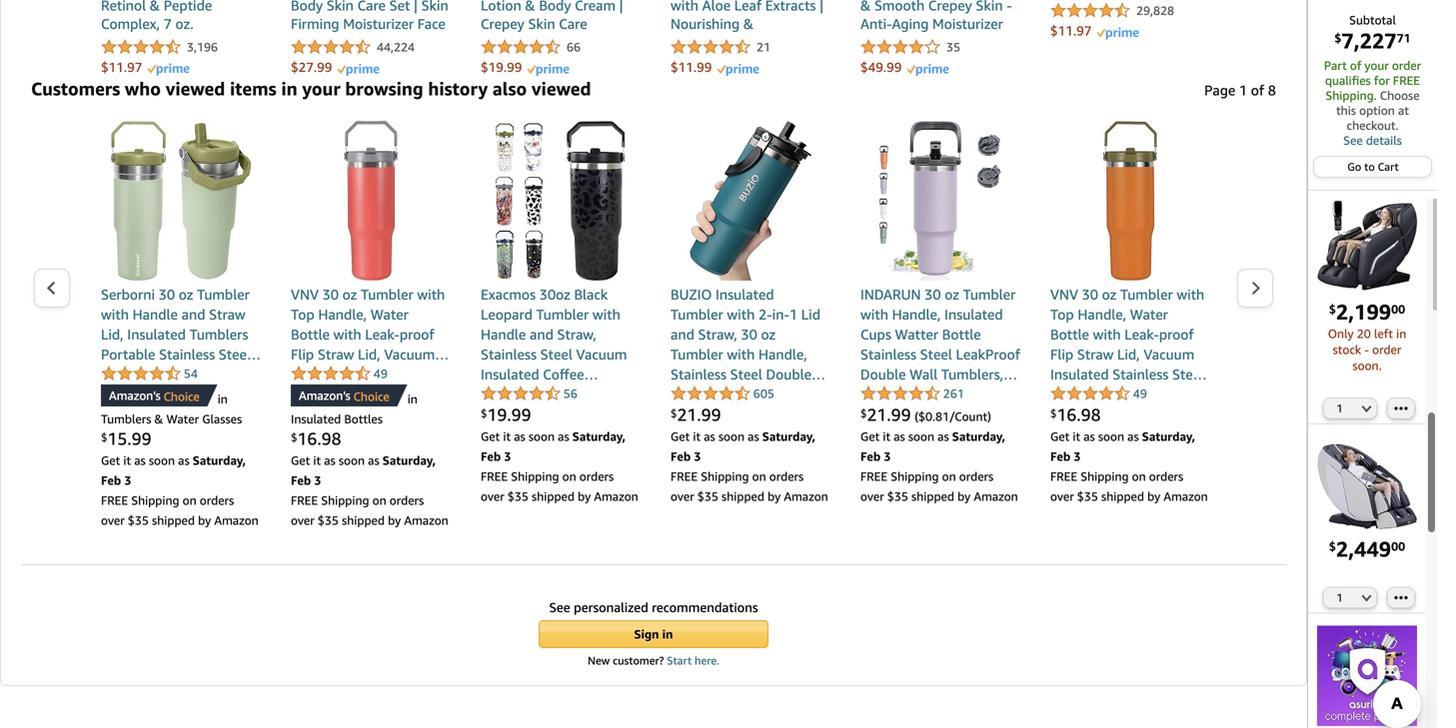 Task type: locate. For each thing, give the bounding box(es) containing it.
gifts
[[536, 446, 567, 463]]

dropdown image
[[1362, 595, 1372, 603]]

thermal
[[744, 426, 797, 443]]

99 down 605 link on the bottom of the page
[[702, 405, 721, 425]]

0 horizontal spatial and
[[182, 306, 205, 323]]

21 inside "link"
[[754, 40, 771, 54]]

1 vertical spatial $11.97 link
[[101, 58, 190, 76]]

in left 19
[[408, 392, 418, 406]]

feb for vnv 30 oz tumbler with top handle, water bottle with leak-proof flip straw lid, vacuum insulated stainless steel travel mug for home, sport, outdoors, car
[[1051, 450, 1071, 464]]

99 down '261' link
[[891, 405, 911, 425]]

0 horizontal spatial vnv 30 oz tumbler with top handle, water bottle with leak-proof flip straw lid, vacuum insulated stainless steel travel mug for home, sport, outdoors, car link
[[291, 285, 451, 423]]

2 horizontal spatial and
[[671, 326, 695, 343]]

coffee up 56
[[543, 366, 585, 383]]

part
[[1325, 58, 1348, 72]]

$19.99 link
[[481, 58, 570, 76]]

98
[[1081, 405, 1101, 425], [322, 429, 341, 449]]

lid,
[[101, 326, 124, 343], [358, 346, 381, 363], [1118, 346, 1141, 363]]

with inside serborni 30 oz tumbler with handle and straw lid, insulated tumblers portable stainless steel simply modern water vacuum bottles cup （basil green）
[[101, 306, 129, 323]]

stainless
[[159, 346, 215, 363], [481, 346, 537, 363], [861, 346, 917, 363], [353, 366, 409, 383], [671, 366, 727, 383], [1113, 366, 1169, 383]]

1 horizontal spatial home,
[[1146, 386, 1188, 403]]

$ up the part
[[1335, 31, 1342, 45]]

by
[[578, 490, 591, 504], [768, 490, 781, 504], [958, 490, 971, 504], [1148, 490, 1161, 504], [198, 514, 211, 528], [388, 514, 401, 528]]

1 vertical spatial tumblers
[[101, 412, 151, 426]]

over for indarun 30 oz tumbler with handle, insulated cups watter bottle stainless steel leakproof double wall tumblers, coffee tumbler travel mug, drinking for men women, keep cold for 24h or hot for 12h
[[861, 490, 885, 504]]

$ down walled
[[671, 408, 677, 421]]

over for exacmos 30oz black leopard tumbler with handle and straw, stainless steel vacuum insulated coffee tumbler, travel mug water bottle, leopard stuff accessories decor, leopard gifts for women
[[481, 490, 505, 504]]

21 up women,
[[867, 405, 887, 425]]

1 straw, from the left
[[557, 326, 597, 343]]

$ right men
[[1051, 408, 1057, 421]]

sport,
[[291, 406, 330, 423], [1051, 406, 1090, 423]]

2 horizontal spatial 21
[[867, 405, 887, 425]]

12h
[[956, 446, 980, 463]]

. down （basil on the left
[[127, 429, 132, 449]]

home, for the topmost 49 link
[[387, 386, 428, 403]]

flip up in insulated bottles
[[291, 346, 314, 363]]

1 vnv 30 oz tumbler with top handle, water bottle with leak-proof flip straw lid, vacuum insulated stainless steel travel mug for home, sport, outdoors, car link from the left
[[291, 285, 451, 423]]

2 double from the left
[[861, 366, 906, 383]]

1 horizontal spatial lid,
[[358, 346, 381, 363]]

handle, inside buzio insulated tumbler with 2-in-1 lid and straw, 30 oz tumbler with handle, stainless steel double walled water bottle reusable coffee tumbler travel mug thermal cup, wide mouth smoothie cups
[[759, 346, 808, 363]]

vnv 30 oz tumbler with top handle, water bottle with leak-proof flip straw lid, vacuum insulated stainless steel travel mug for home, sport, outdoors, car for the rightmost 49 link
[[1051, 286, 1205, 423]]

$35 for indarun 30 oz tumbler with handle, insulated cups watter bottle stainless steel leakproof double wall tumblers, coffee tumbler travel mug, drinking for men women, keep cold for 24h or hot for 12h
[[888, 490, 909, 504]]

0 vertical spatial $11.97 link
[[1051, 22, 1140, 39]]

1 horizontal spatial see
[[1344, 133, 1364, 147]]

in inside in tumblers & water glasses
[[218, 392, 228, 406]]

0 horizontal spatial choice
[[164, 390, 200, 404]]

2 vnv from the left
[[1051, 286, 1079, 303]]

free inside part of your order qualifies for free shipping.
[[1394, 73, 1421, 87]]

stock
[[1333, 343, 1362, 357]]

0 horizontal spatial coffee
[[543, 366, 585, 383]]

saturday, feb 3 for car
[[1051, 430, 1196, 464]]

2 top from the left
[[1051, 306, 1075, 323]]

orders for cold
[[960, 470, 994, 484]]

21
[[754, 40, 771, 54], [677, 405, 697, 425], [867, 405, 887, 425]]

this
[[1337, 103, 1357, 117]]

viewed down the 3,196
[[166, 78, 225, 99]]

$ 21 . 99
[[671, 405, 721, 425]]

get it as soon as for travel
[[671, 430, 763, 444]]

free shipping on orders over $35 shipped by amazon for for
[[481, 470, 639, 504]]

of up 'qualifies'
[[1351, 58, 1362, 72]]

get up wide
[[671, 430, 690, 444]]

outdoors, for the rightmost 49 link
[[1093, 406, 1157, 423]]

2 proof from the left
[[1160, 326, 1195, 343]]

00 up left in the right top of the page
[[1392, 302, 1406, 316]]

of left 8
[[1252, 82, 1265, 98]]

0 horizontal spatial car
[[401, 406, 422, 423]]

1 horizontal spatial proof
[[1160, 326, 1195, 343]]

1 horizontal spatial 21
[[754, 40, 771, 54]]

only 20 left in stock - order soon.
[[1329, 327, 1407, 373]]

0 vertical spatial your
[[1365, 58, 1390, 72]]

vnv for the topmost 49 link
[[291, 286, 319, 303]]

checkout.
[[1347, 118, 1399, 132]]

wall
[[910, 366, 938, 383]]

vnv for the rightmost 49 link
[[1051, 286, 1079, 303]]

see
[[1344, 133, 1364, 147], [549, 600, 571, 616]]

tumblers inside serborni 30 oz tumbler with handle and straw lid, insulated tumblers portable stainless steel simply modern water vacuum bottles cup （basil green）
[[190, 326, 248, 343]]

in
[[281, 78, 298, 99], [1397, 327, 1407, 341], [218, 392, 228, 406], [408, 392, 418, 406], [663, 628, 673, 642]]

16 down in insulated bottles
[[297, 429, 317, 449]]

1 horizontal spatial your
[[1365, 58, 1390, 72]]

steel inside the exacmos 30oz black leopard tumbler with handle and straw, stainless steel vacuum insulated coffee tumbler, travel mug water bottle, leopard stuff accessories decor, leopard gifts for women
[[541, 346, 573, 363]]

2 vnv 30 oz tumbler with top handle, water bottle with leak-proof flip straw lid, vacuum insulated stainless steel travel mug f image from the left
[[1051, 121, 1211, 281]]

1 left dropdown image
[[1337, 592, 1344, 605]]

1 horizontal spatial of
[[1351, 58, 1362, 72]]

30 inside buzio insulated tumbler with 2-in-1 lid and straw, 30 oz tumbler with handle, stainless steel double walled water bottle reusable coffee tumbler travel mug thermal cup, wide mouth smoothie cups
[[741, 326, 758, 343]]

your down $27.99 at the left top of page
[[302, 78, 341, 99]]

1 top from the left
[[291, 306, 315, 323]]

choice for 99
[[164, 390, 200, 404]]

. right men
[[1077, 405, 1081, 425]]

21 for $ 21 . 99 ($0.81/count)
[[867, 405, 887, 425]]

amazon's choice
[[109, 389, 200, 404], [299, 389, 390, 404]]

1 flip from the left
[[291, 346, 314, 363]]

order inside part of your order qualifies for free shipping.
[[1393, 58, 1422, 72]]

0 horizontal spatial outdoors,
[[333, 406, 397, 423]]

your
[[1365, 58, 1390, 72], [302, 78, 341, 99]]

serborni 30 oz tumbler with handle and straw lid, insulated tumblers portable stainless steel simply modern water vacuum bott image
[[101, 121, 261, 281]]

free shipping on orders over $35 shipped by amazon
[[481, 470, 639, 504], [671, 470, 829, 504], [861, 470, 1019, 504], [1051, 470, 1209, 504], [101, 494, 259, 528], [291, 494, 449, 528]]

1 horizontal spatial vnv 30 oz tumbler with top handle, water bottle with leak-proof flip straw lid, vacuum insulated stainless steel travel mug for home, sport, outdoors, car link
[[1051, 285, 1211, 423]]

21 down walled
[[677, 405, 697, 425]]

free shipping on orders over $35 shipped by amazon for cold
[[861, 470, 1019, 504]]

cups
[[861, 326, 892, 343], [671, 466, 702, 483]]

bottle,
[[523, 406, 565, 423]]

1 horizontal spatial vnv 30 oz tumbler with top handle, water bottle with leak-proof flip straw lid, vacuum insulated stainless steel travel mug f image
[[1051, 121, 1211, 281]]

shipped for car
[[1102, 490, 1145, 504]]

$11.97 link down 29,828 link
[[1051, 22, 1140, 39]]

0 horizontal spatial vnv 30 oz tumbler with top handle, water bottle with leak-proof flip straw lid, vacuum insulated stainless steel travel mug for home, sport, outdoors, car
[[291, 286, 445, 423]]

0 horizontal spatial $11.97 link
[[101, 58, 190, 76]]

0 vertical spatial bottles
[[156, 386, 201, 403]]

21 up $11.99 link
[[754, 40, 771, 54]]

it
[[503, 430, 511, 444], [693, 430, 701, 444], [883, 430, 891, 444], [1073, 430, 1081, 444], [123, 454, 131, 468], [313, 454, 321, 468]]

it for travel
[[693, 430, 701, 444]]

oz for vnv 30 oz tumbler with top handle, water bottle with leak-proof flip straw lid, vacuum insulated stainless steel travel mug for home, sport, outdoors, car link associated with the rightmost 49 link
[[1103, 286, 1117, 303]]

shipping for gifts
[[511, 470, 559, 484]]

feb up women
[[481, 450, 501, 464]]

0 vertical spatial order
[[1393, 58, 1422, 72]]

history
[[428, 78, 488, 99]]

vnv
[[291, 286, 319, 303], [1051, 286, 1079, 303]]

see down checkout.
[[1344, 133, 1364, 147]]

leopard up women
[[481, 446, 533, 463]]

it for gifts
[[503, 430, 511, 444]]

subtotal $ 7,227 71
[[1335, 13, 1411, 53]]

0 horizontal spatial viewed
[[166, 78, 225, 99]]

0 vertical spatial of
[[1351, 58, 1362, 72]]

flip right the leakproof
[[1051, 346, 1074, 363]]

1 horizontal spatial handle
[[481, 326, 526, 343]]

bottles
[[156, 386, 201, 403], [344, 412, 383, 426]]

amazon for exacmos 30oz black leopard tumbler with handle and straw, stainless steel vacuum insulated coffee tumbler, travel mug water bottle, leopard stuff accessories decor, leopard gifts for women
[[594, 490, 639, 504]]

steel inside serborni 30 oz tumbler with handle and straw lid, insulated tumblers portable stainless steel simply modern water vacuum bottles cup （basil green）
[[219, 346, 251, 363]]

1 horizontal spatial sport,
[[1051, 406, 1090, 423]]

by for for
[[578, 490, 591, 504]]

1 vertical spatial 49 link
[[1051, 385, 1148, 404]]

1 right page
[[1240, 82, 1248, 98]]

15
[[107, 429, 127, 449]]

wide
[[671, 446, 703, 463]]

stainless inside indarun 30 oz tumbler with handle, insulated cups watter bottle stainless steel leakproof double wall tumblers, coffee tumbler travel mug, drinking for men women, keep cold for 24h or hot for 12h
[[861, 346, 917, 363]]

orders
[[580, 470, 614, 484], [770, 470, 804, 484], [960, 470, 994, 484], [1150, 470, 1184, 484], [200, 494, 234, 508], [390, 494, 424, 508]]

0 horizontal spatial cups
[[671, 466, 702, 483]]

personalized
[[574, 600, 649, 616]]

$ inside $ 21 . 99
[[671, 408, 677, 421]]

1 horizontal spatial $11.97
[[1051, 23, 1092, 39]]

tumblers inside in tumblers & water glasses
[[101, 412, 151, 426]]

$ inside $ 21 . 99 ($0.81/count)
[[861, 408, 867, 421]]

2 flip from the left
[[1051, 346, 1074, 363]]

straw, inside the exacmos 30oz black leopard tumbler with handle and straw, stainless steel vacuum insulated coffee tumbler, travel mug water bottle, leopard stuff accessories decor, leopard gifts for women
[[557, 326, 597, 343]]

only
[[1329, 327, 1354, 341]]

and inside serborni 30 oz tumbler with handle and straw lid, insulated tumblers portable stainless steel simply modern water vacuum bottles cup （basil green）
[[182, 306, 205, 323]]

double
[[766, 366, 812, 383], [861, 366, 906, 383]]

0 vertical spatial 49 link
[[291, 365, 388, 384]]

saturday, for decor,
[[573, 430, 626, 444]]

2 amazon's from the left
[[299, 389, 351, 403]]

0 vertical spatial coffee
[[543, 366, 585, 383]]

tumblers up the 54
[[190, 326, 248, 343]]

get for buzio insulated tumbler with 2-in-1 lid and straw, 30 oz tumbler with handle, stainless steel double walled water bottle reusable coffee tumbler travel mug thermal cup, wide mouth smoothie cups
[[671, 430, 690, 444]]

coffee up mug,
[[861, 386, 902, 403]]

sign
[[634, 628, 659, 642]]

1 horizontal spatial 98
[[1081, 405, 1101, 425]]

vnv 30 oz tumbler with top handle, water bottle with leak-proof flip straw lid, vacuum insulated stainless steel travel mug f image
[[291, 121, 451, 281], [1051, 121, 1211, 281]]

by for car
[[1148, 490, 1161, 504]]

list
[[71, 0, 1237, 124], [71, 121, 1237, 531]]

16 right men
[[1057, 405, 1077, 425]]

dropdown image
[[1362, 405, 1372, 413]]

mouth
[[707, 446, 748, 463]]

0 horizontal spatial straw,
[[557, 326, 597, 343]]

99 down 56 link
[[512, 405, 531, 425]]

1 sport, from the left
[[291, 406, 330, 423]]

cold
[[952, 426, 981, 443]]

feb down in insulated bottles
[[291, 474, 311, 488]]

free shipping on orders over $35 shipped by amazon for mug
[[671, 470, 829, 504]]

leopard down exacmos
[[481, 306, 533, 323]]

tumblers up $ 15 . 99
[[101, 412, 151, 426]]

straw,
[[557, 326, 597, 343], [698, 326, 738, 343]]

straw, down buzio
[[698, 326, 738, 343]]

1 horizontal spatial coffee
[[732, 406, 773, 423]]

coffee down 605
[[732, 406, 773, 423]]

1 horizontal spatial 49
[[1134, 387, 1148, 401]]

0 vertical spatial cups
[[861, 326, 892, 343]]

see left personalized
[[549, 600, 571, 616]]

0 vertical spatial $ 16 . 98
[[1051, 405, 1101, 425]]

1 horizontal spatial 16
[[1057, 405, 1077, 425]]

buzio insulated tumbler with 2-in-1 lid and straw, 30 oz tumbler with handle, stainless steel double walled water bottle reus image
[[671, 121, 831, 281]]

decor,
[[591, 426, 630, 443]]

double up 605
[[766, 366, 812, 383]]

tumbler inside the exacmos 30oz black leopard tumbler with handle and straw, stainless steel vacuum insulated coffee tumbler, travel mug water bottle, leopard stuff accessories decor, leopard gifts for women
[[536, 306, 589, 323]]

saturday, feb 3 for for
[[481, 430, 626, 464]]

0 horizontal spatial straw
[[209, 306, 246, 323]]

get down 19
[[481, 430, 500, 444]]

1 vertical spatial your
[[302, 78, 341, 99]]

0 horizontal spatial 16
[[297, 429, 317, 449]]

1 horizontal spatial vnv
[[1051, 286, 1079, 303]]

on for mug
[[753, 470, 767, 484]]

0 horizontal spatial home,
[[387, 386, 428, 403]]

1 amazon's from the left
[[109, 389, 161, 403]]

1 amazon's choice from the left
[[109, 389, 200, 404]]

2 horizontal spatial coffee
[[861, 386, 902, 403]]

irest massage chair, full body zero gravity recliner with ai voice control, sl track, bluetooth, yoga stretching, foot rollers, airbags, heating (black) image
[[1318, 199, 1418, 299]]

0 horizontal spatial tumblers
[[101, 412, 151, 426]]

indarun 30 oz tumbler with handle, insulated cups watter bottle stainless steel leakproof double wall tumblers, coffee tumbler travel mug, drinking for men women, keep cold for 24h or hot for 12h
[[861, 286, 1021, 463]]

00
[[1392, 302, 1406, 316], [1392, 540, 1406, 554]]

tumblers
[[190, 326, 248, 343], [101, 412, 151, 426]]

2 home, from the left
[[1146, 386, 1188, 403]]

$ down "cyberix 2024 4d massage chair, zero gravity full body airbag massage,heating function,thai stretching recliner with longer sl track,electric calfrest extension,ai voice control mt398 (white)" image
[[1330, 540, 1337, 554]]

20
[[1358, 327, 1372, 341]]

0 horizontal spatial vnv
[[291, 286, 319, 303]]

2 horizontal spatial lid,
[[1118, 346, 1141, 363]]

1 left lid
[[790, 306, 798, 323]]

$11.97 up who
[[101, 59, 142, 75]]

sport, right men
[[1051, 406, 1090, 423]]

sign in link
[[539, 621, 769, 649]]

steel inside buzio insulated tumbler with 2-in-1 lid and straw, 30 oz tumbler with handle, stainless steel double walled water bottle reusable coffee tumbler travel mug thermal cup, wide mouth smoothie cups
[[731, 366, 763, 383]]

1 horizontal spatial choice
[[354, 390, 390, 404]]

0 horizontal spatial handle
[[133, 306, 178, 323]]

by for cold
[[958, 490, 971, 504]]

mug
[[333, 386, 361, 403], [582, 386, 610, 403], [1093, 386, 1121, 403], [713, 426, 741, 443]]

1 horizontal spatial straw,
[[698, 326, 738, 343]]

viewed down the $19.99 link
[[532, 78, 591, 99]]

7,227
[[1342, 28, 1397, 53]]

0 horizontal spatial amazon's
[[109, 389, 161, 403]]

0 vertical spatial $11.97
[[1051, 23, 1092, 39]]

free shipping on orders over $35 shipped by amazon for car
[[1051, 470, 1209, 504]]

for inside the exacmos 30oz black leopard tumbler with handle and straw, stainless steel vacuum insulated coffee tumbler, travel mug water bottle, leopard stuff accessories decor, leopard gifts for women
[[570, 446, 589, 463]]

oz for vnv 30 oz tumbler with top handle, water bottle with leak-proof flip straw lid, vacuum insulated stainless steel travel mug for home, sport, outdoors, car link for the topmost 49 link
[[343, 286, 357, 303]]

shipping for keep
[[891, 470, 939, 484]]

1 home, from the left
[[387, 386, 428, 403]]

insulated inside the exacmos 30oz black leopard tumbler with handle and straw, stainless steel vacuum insulated coffee tumbler, travel mug water bottle, leopard stuff accessories decor, leopard gifts for women
[[481, 366, 540, 383]]

1 horizontal spatial cups
[[861, 326, 892, 343]]

2 choice from the left
[[354, 390, 390, 404]]

serborni 30 oz tumbler with handle and straw lid, insulated tumblers portable stainless steel simply modern water vacuum bottles cup （basil green）
[[101, 286, 251, 423]]

30oz
[[540, 286, 571, 303]]

$ down （basil on the left
[[101, 432, 107, 445]]

with inside indarun 30 oz tumbler with handle, insulated cups watter bottle stainless steel leakproof double wall tumblers, coffee tumbler travel mug, drinking for men women, keep cold for 24h or hot for 12h
[[861, 306, 889, 323]]

2 vertical spatial coffee
[[732, 406, 773, 423]]

green）
[[148, 406, 198, 423]]

mug,
[[861, 406, 892, 423]]

19
[[487, 405, 507, 425]]

over for vnv 30 oz tumbler with top handle, water bottle with leak-proof flip straw lid, vacuum insulated stainless steel travel mug for home, sport, outdoors, car
[[1051, 490, 1075, 504]]

sport, right glasses in the left bottom of the page
[[291, 406, 330, 423]]

$ up only
[[1330, 302, 1337, 316]]

2 amazon's choice from the left
[[299, 389, 390, 404]]

$ 16 . 98 right men
[[1051, 405, 1101, 425]]

2 list from the top
[[71, 121, 1237, 531]]

1 horizontal spatial amazon's
[[299, 389, 351, 403]]

feb for buzio insulated tumbler with 2-in-1 lid and straw, 30 oz tumbler with handle, stainless steel double walled water bottle reusable coffee tumbler travel mug thermal cup, wide mouth smoothie cups
[[671, 450, 691, 464]]

0 horizontal spatial 98
[[322, 429, 341, 449]]

cups down wide
[[671, 466, 702, 483]]

by for mug
[[768, 490, 781, 504]]

double inside indarun 30 oz tumbler with handle, insulated cups watter bottle stainless steel leakproof double wall tumblers, coffee tumbler travel mug, drinking for men women, keep cold for 24h or hot for 12h
[[861, 366, 906, 383]]

1 double from the left
[[766, 366, 812, 383]]

oz inside serborni 30 oz tumbler with handle and straw lid, insulated tumblers portable stainless steel simply modern water vacuum bottles cup （basil green）
[[179, 286, 193, 303]]

$ 16 . 98 down in insulated bottles
[[291, 429, 341, 449]]

vnv 30 oz tumbler with top handle, water bottle with leak-proof flip straw lid, vacuum insulated stainless steel travel mug for home, sport, outdoors, car
[[291, 286, 445, 423], [1051, 286, 1205, 423]]

0 horizontal spatial $11.97
[[101, 59, 142, 75]]

54
[[184, 367, 198, 381]]

1 vnv 30 oz tumbler with top handle, water bottle with leak-proof flip straw lid, vacuum insulated stainless steel travel mug f image from the left
[[291, 121, 451, 281]]

00 inside the $ 2,199 00
[[1392, 302, 1406, 316]]

feb down $ 21 . 99
[[671, 450, 691, 464]]

feb left or
[[861, 450, 881, 464]]

handle,
[[318, 306, 367, 323], [892, 306, 941, 323], [1078, 306, 1127, 323], [759, 346, 808, 363]]

vacuum
[[384, 346, 435, 363], [576, 346, 627, 363], [1144, 346, 1195, 363], [101, 386, 152, 403]]

1 horizontal spatial tumblers
[[190, 326, 248, 343]]

99 for 19
[[512, 405, 531, 425]]

black
[[574, 286, 608, 303]]

0 horizontal spatial top
[[291, 306, 315, 323]]

3,196
[[184, 40, 218, 54]]

$35 for buzio insulated tumbler with 2-in-1 lid and straw, 30 oz tumbler with handle, stainless steel double walled water bottle reusable coffee tumbler travel mug thermal cup, wide mouth smoothie cups
[[698, 490, 719, 504]]

0 vertical spatial 49
[[374, 367, 388, 381]]

flip for the topmost 49 link
[[291, 346, 314, 363]]

1 horizontal spatial straw
[[318, 346, 354, 363]]

2 outdoors, from the left
[[1093, 406, 1157, 423]]

1 car from the left
[[401, 406, 422, 423]]

go to cart
[[1348, 160, 1400, 173]]

subtotal
[[1350, 13, 1397, 27]]

99
[[512, 405, 531, 425], [702, 405, 721, 425], [891, 405, 911, 425], [132, 429, 152, 449]]

insulated inside indarun 30 oz tumbler with handle, insulated cups watter bottle stainless steel leakproof double wall tumblers, coffee tumbler travel mug, drinking for men women, keep cold for 24h or hot for 12h
[[945, 306, 1004, 323]]

over for buzio insulated tumbler with 2-in-1 lid and straw, 30 oz tumbler with handle, stainless steel double walled water bottle reusable coffee tumbler travel mug thermal cup, wide mouth smoothie cups
[[671, 490, 695, 504]]

leopard up decor,
[[569, 406, 621, 423]]

0 horizontal spatial amazon's choice
[[109, 389, 200, 404]]

1 horizontal spatial car
[[1161, 406, 1182, 423]]

49
[[374, 367, 388, 381], [1134, 387, 1148, 401]]

viewed
[[166, 78, 225, 99], [532, 78, 591, 99]]

and up the 54
[[182, 306, 205, 323]]

1 outdoors, from the left
[[333, 406, 397, 423]]

double inside buzio insulated tumbler with 2-in-1 lid and straw, 30 oz tumbler with handle, stainless steel double walled water bottle reusable coffee tumbler travel mug thermal cup, wide mouth smoothie cups
[[766, 366, 812, 383]]

0 horizontal spatial see
[[549, 600, 571, 616]]

and down 30oz
[[530, 326, 554, 343]]

with
[[417, 286, 445, 303], [1177, 286, 1205, 303], [101, 306, 129, 323], [593, 306, 621, 323], [727, 306, 755, 323], [861, 306, 889, 323], [334, 326, 362, 343], [1093, 326, 1121, 343], [727, 346, 755, 363]]

66
[[564, 40, 581, 54]]

1 vertical spatial coffee
[[861, 386, 902, 403]]

2 vnv 30 oz tumbler with top handle, water bottle with leak-proof flip straw lid, vacuum insulated stainless steel travel mug for home, sport, outdoors, car from the left
[[1051, 286, 1205, 423]]

00 down "cyberix 2024 4d massage chair, zero gravity full body airbag massage,heating function,thai stretching recliner with longer sl track,electric calfrest extension,ai voice control mt398 (white)" image
[[1392, 540, 1406, 554]]

0 horizontal spatial 21
[[677, 405, 697, 425]]

shipping for outdoors,
[[1081, 470, 1129, 484]]

handle
[[133, 306, 178, 323], [481, 326, 526, 343]]

in tumblers & water glasses
[[101, 392, 242, 426]]

$ up women,
[[861, 408, 867, 421]]

2 vnv 30 oz tumbler with top handle, water bottle with leak-proof flip straw lid, vacuum insulated stainless steel travel mug for home, sport, outdoors, car link from the left
[[1051, 285, 1211, 423]]

tumbler
[[197, 286, 250, 303], [361, 286, 414, 303], [963, 286, 1016, 303], [1121, 286, 1174, 303], [536, 306, 589, 323], [671, 306, 724, 323], [671, 346, 724, 363], [906, 386, 959, 403], [777, 406, 829, 423]]

flip for the rightmost 49 link
[[1051, 346, 1074, 363]]

in right left in the right top of the page
[[1397, 327, 1407, 341]]

1 horizontal spatial viewed
[[532, 78, 591, 99]]

saturday, feb 3 for mug
[[671, 430, 816, 464]]

$
[[1335, 31, 1342, 45], [1330, 302, 1337, 316], [481, 408, 487, 421], [671, 408, 677, 421], [861, 408, 867, 421], [1051, 408, 1057, 421], [101, 432, 107, 445], [291, 432, 297, 445], [1330, 540, 1337, 554]]

0 horizontal spatial 49 link
[[291, 365, 388, 384]]

vacuum inside serborni 30 oz tumbler with handle and straw lid, insulated tumblers portable stainless steel simply modern water vacuum bottles cup （basil green）
[[101, 386, 152, 403]]

shipped for for
[[532, 490, 575, 504]]

1 list from the top
[[71, 0, 1237, 124]]

choice for 98
[[354, 390, 390, 404]]

1 vnv from the left
[[291, 286, 319, 303]]

1 vertical spatial cups
[[671, 466, 702, 483]]

oz inside indarun 30 oz tumbler with handle, insulated cups watter bottle stainless steel leakproof double wall tumblers, coffee tumbler travel mug, drinking for men women, keep cold for 24h or hot for 12h
[[945, 286, 960, 303]]

in up glasses in the left bottom of the page
[[218, 392, 228, 406]]

00 inside $ 2,449 00
[[1392, 540, 1406, 554]]

straw for the topmost 49 link
[[318, 346, 354, 363]]

1 vertical spatial leopard
[[569, 406, 621, 423]]

1 horizontal spatial vnv 30 oz tumbler with top handle, water bottle with leak-proof flip straw lid, vacuum insulated stainless steel travel mug for home, sport, outdoors, car
[[1051, 286, 1205, 423]]

1 horizontal spatial double
[[861, 366, 906, 383]]

in-
[[773, 306, 790, 323]]

browsing
[[345, 78, 424, 99]]

1 vnv 30 oz tumbler with top handle, water bottle with leak-proof flip straw lid, vacuum insulated stainless steel travel mug for home, sport, outdoors, car from the left
[[291, 286, 445, 423]]

stainless inside serborni 30 oz tumbler with handle and straw lid, insulated tumblers portable stainless steel simply modern water vacuum bottles cup （basil green）
[[159, 346, 215, 363]]

0 horizontal spatial vnv 30 oz tumbler with top handle, water bottle with leak-proof flip straw lid, vacuum insulated stainless steel travel mug f image
[[291, 121, 451, 281]]

for
[[1375, 73, 1391, 87], [364, 386, 383, 403], [1124, 386, 1143, 403], [954, 406, 972, 423], [985, 426, 1003, 443], [570, 446, 589, 463], [933, 446, 952, 463]]

list containing 19
[[71, 121, 1237, 531]]

1 choice from the left
[[164, 390, 200, 404]]

0 horizontal spatial leak-
[[365, 326, 400, 343]]

and down buzio
[[671, 326, 695, 343]]

1 horizontal spatial $11.97 link
[[1051, 22, 1140, 39]]

$ down in insulated bottles
[[291, 432, 297, 445]]

straw, down 'black' at the left
[[557, 326, 597, 343]]

1 00 from the top
[[1392, 302, 1406, 316]]

get right the cold
[[1051, 430, 1070, 444]]

cups left watter
[[861, 326, 892, 343]]

asurion complete protect: one plan covers all eligible past and future purchases on amazon image
[[1318, 627, 1418, 727]]

handle, inside indarun 30 oz tumbler with handle, insulated cups watter bottle stainless steel leakproof double wall tumblers, coffee tumbler travel mug, drinking for men women, keep cold for 24h or hot for 12h
[[892, 306, 941, 323]]

in right sign
[[663, 628, 673, 642]]

0 vertical spatial see
[[1344, 133, 1364, 147]]

2 00 from the top
[[1392, 540, 1406, 554]]

. down the tumbler,
[[507, 405, 512, 425]]

saturday,
[[573, 430, 626, 444], [763, 430, 816, 444], [953, 430, 1006, 444], [1143, 430, 1196, 444], [193, 454, 246, 468], [383, 454, 436, 468]]

1 horizontal spatial flip
[[1051, 346, 1074, 363]]

$35 for exacmos 30oz black leopard tumbler with handle and straw, stainless steel vacuum insulated coffee tumbler, travel mug water bottle, leopard stuff accessories decor, leopard gifts for women
[[508, 490, 529, 504]]

see personalized recommendations
[[549, 600, 758, 616]]

$11.97 link up who
[[101, 58, 190, 76]]

of
[[1351, 58, 1362, 72], [1252, 82, 1265, 98]]

water inside in tumblers & water glasses
[[166, 412, 199, 426]]

and inside buzio insulated tumbler with 2-in-1 lid and straw, 30 oz tumbler with handle, stainless steel double walled water bottle reusable coffee tumbler travel mug thermal cup, wide mouth smoothie cups
[[671, 326, 695, 343]]

1 vertical spatial bottles
[[344, 412, 383, 426]]

lid, for the topmost 49 link
[[358, 346, 381, 363]]

order down left in the right top of the page
[[1373, 343, 1402, 357]]

get up 24h
[[861, 430, 880, 444]]

travel inside the exacmos 30oz black leopard tumbler with handle and straw, stainless steel vacuum insulated coffee tumbler, travel mug water bottle, leopard stuff accessories decor, leopard gifts for women
[[540, 386, 578, 403]]

your down the 7,227
[[1365, 58, 1390, 72]]

0 horizontal spatial sport,
[[291, 406, 330, 423]]

0 horizontal spatial flip
[[291, 346, 314, 363]]

16
[[1057, 405, 1077, 425], [297, 429, 317, 449]]

vnv 30 oz tumbler with top handle, water bottle with leak-proof flip straw lid, vacuum insulated stainless steel travel mug for home, sport, outdoors, car link for the rightmost 49 link
[[1051, 285, 1211, 423]]

$11.97 down 29,828 link
[[1051, 23, 1092, 39]]

0 horizontal spatial lid,
[[101, 326, 124, 343]]

buzio
[[671, 286, 712, 303]]

order down 71
[[1393, 58, 1422, 72]]

handle down exacmos
[[481, 326, 526, 343]]

double up '261' link
[[861, 366, 906, 383]]

in inside in insulated bottles
[[408, 392, 418, 406]]

0 horizontal spatial bottles
[[156, 386, 201, 403]]

99 right 15
[[132, 429, 152, 449]]

2 straw, from the left
[[698, 326, 738, 343]]

feb down 15
[[101, 474, 121, 488]]

saturday, for home,
[[1143, 430, 1196, 444]]

keep
[[917, 426, 948, 443]]

0 horizontal spatial double
[[766, 366, 812, 383]]

2 sport, from the left
[[1051, 406, 1090, 423]]

oz
[[179, 286, 193, 303], [343, 286, 357, 303], [945, 286, 960, 303], [1103, 286, 1117, 303], [761, 326, 776, 343]]

. down walled
[[697, 405, 702, 425]]

$ up stuff
[[481, 408, 487, 421]]

handle down serborni
[[133, 306, 178, 323]]

0 vertical spatial 00
[[1392, 302, 1406, 316]]

feb right 12h at the right
[[1051, 450, 1071, 464]]

0 horizontal spatial proof
[[400, 326, 435, 343]]

get it as soon as for gifts
[[481, 430, 573, 444]]



Task type: describe. For each thing, give the bounding box(es) containing it.
$11.97 for top $11.97 link
[[1051, 23, 1092, 39]]

indarun 30 oz tumbler with handle, insulated cups watter bottle stainless steel leakproof double wall tumblers, coffee tumble image
[[861, 121, 1021, 281]]

orders for for
[[580, 470, 614, 484]]

1 vertical spatial of
[[1252, 82, 1265, 98]]

get for exacmos 30oz black leopard tumbler with handle and straw, stainless steel vacuum insulated coffee tumbler, travel mug water bottle, leopard stuff accessories decor, leopard gifts for women
[[481, 430, 500, 444]]

3 for travel
[[694, 450, 701, 464]]

simply
[[101, 366, 144, 383]]

at
[[1399, 103, 1410, 117]]

1 vertical spatial 16
[[297, 429, 317, 449]]

cups inside buzio insulated tumbler with 2-in-1 lid and straw, 30 oz tumbler with handle, stainless steel double walled water bottle reusable coffee tumbler travel mug thermal cup, wide mouth smoothie cups
[[671, 466, 702, 483]]

coffee inside the exacmos 30oz black leopard tumbler with handle and straw, stainless steel vacuum insulated coffee tumbler, travel mug water bottle, leopard stuff accessories decor, leopard gifts for women
[[543, 366, 585, 383]]

recommendations
[[652, 600, 758, 616]]

customers
[[31, 78, 120, 99]]

men
[[976, 406, 1003, 423]]

($0.81/count) link
[[915, 408, 992, 424]]

on for cold
[[943, 470, 957, 484]]

stainless inside the exacmos 30oz black leopard tumbler with handle and straw, stainless steel vacuum insulated coffee tumbler, travel mug water bottle, leopard stuff accessories decor, leopard gifts for women
[[481, 346, 537, 363]]

44,224
[[374, 40, 415, 54]]

30 inside indarun 30 oz tumbler with handle, insulated cups watter bottle stainless steel leakproof double wall tumblers, coffee tumbler travel mug, drinking for men women, keep cold for 24h or hot for 12h
[[925, 286, 941, 303]]

tumbler inside serborni 30 oz tumbler with handle and straw lid, insulated tumblers portable stainless steel simply modern water vacuum bottles cup （basil green）
[[197, 286, 250, 303]]

shipped for mug
[[722, 490, 765, 504]]

0 horizontal spatial your
[[302, 78, 341, 99]]

vnv 30 oz tumbler with top handle, water bottle with leak-proof flip straw lid, vacuum insulated stainless steel travel mug for home, sport, outdoors, car link for the topmost 49 link
[[291, 285, 451, 423]]

605
[[754, 387, 775, 401]]

1 vertical spatial $ 16 . 98
[[291, 429, 341, 449]]

for inside part of your order qualifies for free shipping.
[[1375, 73, 1391, 87]]

lid, inside serborni 30 oz tumbler with handle and straw lid, insulated tumblers portable stainless steel simply modern water vacuum bottles cup （basil green）
[[101, 326, 124, 343]]

. up women,
[[887, 405, 891, 425]]

handle inside serborni 30 oz tumbler with handle and straw lid, insulated tumblers portable stainless steel simply modern water vacuum bottles cup （basil green）
[[133, 306, 178, 323]]

part of your order qualifies for free shipping.
[[1325, 58, 1422, 102]]

on for car
[[1132, 470, 1147, 484]]

who
[[125, 78, 161, 99]]

2 car from the left
[[1161, 406, 1182, 423]]

sport, for the rightmost 49 link
[[1051, 406, 1090, 423]]

$ 2,449 00
[[1330, 537, 1406, 562]]

bottle inside indarun 30 oz tumbler with handle, insulated cups watter bottle stainless steel leakproof double wall tumblers, coffee tumbler travel mug, drinking for men women, keep cold for 24h or hot for 12h
[[943, 326, 982, 343]]

30 inside serborni 30 oz tumbler with handle and straw lid, insulated tumblers portable stainless steel simply modern water vacuum bottles cup （basil green）
[[159, 286, 175, 303]]

oz for serborni 30 oz tumbler with handle and straw lid, insulated tumblers portable stainless steel simply modern water vacuum bottles cup （basil green） link
[[179, 286, 193, 303]]

0 horizontal spatial 49
[[374, 367, 388, 381]]

soon.
[[1353, 359, 1382, 373]]

3 for keep
[[884, 450, 891, 464]]

24h
[[861, 446, 886, 463]]

home, for the rightmost 49 link
[[1146, 386, 1188, 403]]

exacmos 30oz black leopard tumbler with handle and straw, stainless steel vacuum insulated coffee tumbler, travel mug water bottle, leopard stuff accessories decor, leopard gifts for women link
[[481, 285, 641, 483]]

previous image
[[46, 281, 57, 296]]

$35 for vnv 30 oz tumbler with top handle, water bottle with leak-proof flip straw lid, vacuum insulated stainless steel travel mug for home, sport, outdoors, car
[[1078, 490, 1099, 504]]

on for for
[[563, 470, 577, 484]]

go to cart link
[[1315, 157, 1432, 177]]

start
[[667, 655, 692, 668]]

water inside serborni 30 oz tumbler with handle and straw lid, insulated tumblers portable stainless steel simply modern water vacuum bottles cup （basil green）
[[201, 366, 239, 383]]

insulated inside buzio insulated tumbler with 2-in-1 lid and straw, 30 oz tumbler with handle, stainless steel double walled water bottle reusable coffee tumbler travel mug thermal cup, wide mouth smoothie cups
[[716, 286, 775, 303]]

2-
[[759, 306, 773, 323]]

glasses
[[202, 412, 242, 426]]

get it as soon as for keep
[[861, 430, 953, 444]]

1 leak- from the left
[[365, 326, 400, 343]]

and inside the exacmos 30oz black leopard tumbler with handle and straw, stainless steel vacuum insulated coffee tumbler, travel mug water bottle, leopard stuff accessories decor, leopard gifts for women
[[530, 326, 554, 343]]

00 for 2,199
[[1392, 302, 1406, 316]]

00 for 2,449
[[1392, 540, 1406, 554]]

$27.99
[[291, 59, 332, 75]]

（basil
[[101, 406, 145, 423]]

serborni
[[101, 286, 155, 303]]

$ inside $ 19 . 99
[[481, 408, 487, 421]]

mug inside the exacmos 30oz black leopard tumbler with handle and straw, stainless steel vacuum insulated coffee tumbler, travel mug water bottle, leopard stuff accessories decor, leopard gifts for women
[[582, 386, 610, 403]]

orders for car
[[1150, 470, 1184, 484]]

it for keep
[[883, 430, 891, 444]]

straw inside serborni 30 oz tumbler with handle and straw lid, insulated tumblers portable stainless steel simply modern water vacuum bottles cup （basil green）
[[209, 306, 246, 323]]

watter
[[895, 326, 939, 343]]

1 vertical spatial 98
[[322, 429, 341, 449]]

get for indarun 30 oz tumbler with handle, insulated cups watter bottle stainless steel leakproof double wall tumblers, coffee tumbler travel mug, drinking for men women, keep cold for 24h or hot for 12h
[[861, 430, 880, 444]]

amazon's choice for 99
[[109, 389, 200, 404]]

3 for gifts
[[504, 450, 511, 464]]

bottles inside serborni 30 oz tumbler with handle and straw lid, insulated tumblers portable stainless steel simply modern water vacuum bottles cup （basil green）
[[156, 386, 201, 403]]

605 link
[[671, 385, 775, 404]]

outdoors, for the topmost 49 link
[[333, 406, 397, 423]]

cups inside indarun 30 oz tumbler with handle, insulated cups watter bottle stainless steel leakproof double wall tumblers, coffee tumbler travel mug, drinking for men women, keep cold for 24h or hot for 12h
[[861, 326, 892, 343]]

coffee inside buzio insulated tumbler with 2-in-1 lid and straw, 30 oz tumbler with handle, stainless steel double walled water bottle reusable coffee tumbler travel mug thermal cup, wide mouth smoothie cups
[[732, 406, 773, 423]]

vacuum inside the exacmos 30oz black leopard tumbler with handle and straw, stainless steel vacuum insulated coffee tumbler, travel mug water bottle, leopard stuff accessories decor, leopard gifts for women
[[576, 346, 627, 363]]

$19.99
[[481, 59, 522, 75]]

tumbler,
[[481, 386, 536, 403]]

$11.99
[[671, 59, 712, 75]]

amazon's for 99
[[109, 389, 161, 403]]

in down $27.99 at the left top of page
[[281, 78, 298, 99]]

$ 15 . 99
[[101, 429, 152, 449]]

indarun 30 oz tumbler with handle, insulated cups watter bottle stainless steel leakproof double wall tumblers, coffee tumbler travel mug, drinking for men women, keep cold for 24h or hot for 12h link
[[861, 285, 1021, 463]]

1 vertical spatial see
[[549, 600, 571, 616]]

$49.99
[[861, 59, 902, 75]]

new
[[588, 655, 610, 668]]

0 vertical spatial leopard
[[481, 306, 533, 323]]

sport, for the topmost 49 link
[[291, 406, 330, 423]]

of inside part of your order qualifies for free shipping.
[[1351, 58, 1362, 72]]

soon for gifts
[[529, 430, 555, 444]]

saturday, for coffee
[[763, 430, 816, 444]]

or
[[889, 446, 903, 463]]

option
[[1360, 103, 1396, 117]]

lid
[[802, 306, 821, 323]]

shipping.
[[1326, 88, 1377, 102]]

$11.97 for left $11.97 link
[[101, 59, 142, 75]]

new customer? start here.
[[588, 655, 720, 668]]

oz inside buzio insulated tumbler with 2-in-1 lid and straw, 30 oz tumbler with handle, stainless steel double walled water bottle reusable coffee tumbler travel mug thermal cup, wide mouth smoothie cups
[[761, 326, 776, 343]]

mug inside buzio insulated tumbler with 2-in-1 lid and straw, 30 oz tumbler with handle, stainless steel double walled water bottle reusable coffee tumbler travel mug thermal cup, wide mouth smoothie cups
[[713, 426, 741, 443]]

see details link
[[1319, 133, 1428, 148]]

your inside part of your order qualifies for free shipping.
[[1365, 58, 1390, 72]]

page
[[1205, 82, 1236, 98]]

cyberix 2024 4d massage chair, zero gravity full body airbag massage,heating function,thai stretching recliner with longer sl track,electric calfrest extension,ai voice control mt398 (white) image
[[1318, 437, 1418, 537]]

saturday, for men
[[953, 430, 1006, 444]]

orders for mug
[[770, 470, 804, 484]]

2 leak- from the left
[[1125, 326, 1160, 343]]

order inside only 20 left in stock - order soon.
[[1373, 343, 1402, 357]]

feb for exacmos 30oz black leopard tumbler with handle and straw, stainless steel vacuum insulated coffee tumbler, travel mug water bottle, leopard stuff accessories decor, leopard gifts for women
[[481, 450, 501, 464]]

vnv 30 oz tumbler with top handle, water bottle with leak-proof flip straw lid, vacuum insulated stainless steel travel mug f image for vnv 30 oz tumbler with top handle, water bottle with leak-proof flip straw lid, vacuum insulated stainless steel travel mug for home, sport, outdoors, car link for the topmost 49 link
[[291, 121, 451, 281]]

items
[[230, 78, 277, 99]]

amazon for buzio insulated tumbler with 2-in-1 lid and straw, 30 oz tumbler with handle, stainless steel double walled water bottle reusable coffee tumbler travel mug thermal cup, wide mouth smoothie cups
[[784, 490, 829, 504]]

get it as soon as for outdoors,
[[1051, 430, 1143, 444]]

$ inside $ 2,449 00
[[1330, 540, 1337, 554]]

1 left dropdown icon
[[1337, 402, 1344, 415]]

straw, inside buzio insulated tumbler with 2-in-1 lid and straw, 30 oz tumbler with handle, stainless steel double walled water bottle reusable coffee tumbler travel mug thermal cup, wide mouth smoothie cups
[[698, 326, 738, 343]]

travel inside buzio insulated tumbler with 2-in-1 lid and straw, 30 oz tumbler with handle, stainless steel double walled water bottle reusable coffee tumbler travel mug thermal cup, wide mouth smoothie cups
[[671, 426, 709, 443]]

next image
[[1251, 281, 1262, 296]]

insulated inside in insulated bottles
[[291, 412, 341, 426]]

soon for outdoors,
[[1099, 430, 1125, 444]]

$ 21 . 99 ($0.81/count)
[[861, 405, 992, 425]]

$ inside $ 15 . 99
[[101, 432, 107, 445]]

insulated inside serborni 30 oz tumbler with handle and straw lid, insulated tumblers portable stainless steel simply modern water vacuum bottles cup （basil green）
[[127, 326, 186, 343]]

also
[[493, 78, 527, 99]]

bottle inside buzio insulated tumbler with 2-in-1 lid and straw, 30 oz tumbler with handle, stainless steel double walled water bottle reusable coffee tumbler travel mug thermal cup, wide mouth smoothie cups
[[760, 386, 799, 403]]

bottles inside in insulated bottles
[[344, 412, 383, 426]]

feb for indarun 30 oz tumbler with handle, insulated cups watter bottle stainless steel leakproof double wall tumblers, coffee tumbler travel mug, drinking for men women, keep cold for 24h or hot for 12h
[[861, 450, 881, 464]]

2,199
[[1337, 299, 1392, 324]]

1 horizontal spatial 49 link
[[1051, 385, 1148, 404]]

amazon for vnv 30 oz tumbler with top handle, water bottle with leak-proof flip straw lid, vacuum insulated stainless steel travel mug for home, sport, outdoors, car
[[1164, 490, 1209, 504]]

99 for 21
[[702, 405, 721, 425]]

vnv 30 oz tumbler with top handle, water bottle with leak-proof flip straw lid, vacuum insulated stainless steel travel mug for home, sport, outdoors, car for the topmost 49 link
[[291, 286, 445, 423]]

leakproof
[[956, 346, 1021, 363]]

stainless inside buzio insulated tumbler with 2-in-1 lid and straw, 30 oz tumbler with handle, stainless steel double walled water bottle reusable coffee tumbler travel mug thermal cup, wide mouth smoothie cups
[[671, 366, 727, 383]]

0 vertical spatial 98
[[1081, 405, 1101, 425]]

list containing $11.97
[[71, 0, 1237, 124]]

shipped for cold
[[912, 490, 955, 504]]

2 vertical spatial leopard
[[481, 446, 533, 463]]

2 viewed from the left
[[532, 78, 591, 99]]

44,224 link
[[291, 38, 415, 57]]

get down in insulated bottles
[[291, 454, 310, 468]]

1 vertical spatial 49
[[1134, 387, 1148, 401]]

cup
[[204, 386, 229, 403]]

shipping for travel
[[701, 470, 749, 484]]

. down in insulated bottles
[[317, 429, 322, 449]]

women
[[481, 466, 530, 483]]

amazon's choice for 98
[[299, 389, 390, 404]]

oz for indarun 30 oz tumbler with handle, insulated cups watter bottle stainless steel leakproof double wall tumblers, coffee tumbler travel mug, drinking for men women, keep cold for 24h or hot for 12h 'link' in the right of the page
[[945, 286, 960, 303]]

indarun
[[861, 286, 921, 303]]

see inside choose this option at checkout. see details
[[1344, 133, 1364, 147]]

choose this option at checkout. see details
[[1337, 88, 1420, 147]]

details
[[1367, 133, 1403, 147]]

handle inside the exacmos 30oz black leopard tumbler with handle and straw, stainless steel vacuum insulated coffee tumbler, travel mug water bottle, leopard stuff accessories decor, leopard gifts for women
[[481, 326, 526, 343]]

water inside buzio insulated tumbler with 2-in-1 lid and straw, 30 oz tumbler with handle, stainless steel double walled water bottle reusable coffee tumbler travel mug thermal cup, wide mouth smoothie cups
[[718, 386, 756, 403]]

with inside the exacmos 30oz black leopard tumbler with handle and straw, stainless steel vacuum insulated coffee tumbler, travel mug water bottle, leopard stuff accessories decor, leopard gifts for women
[[593, 306, 621, 323]]

99 for 15
[[132, 429, 152, 449]]

soon for travel
[[719, 430, 745, 444]]

travel inside indarun 30 oz tumbler with handle, insulated cups watter bottle stainless steel leakproof double wall tumblers, coffee tumbler travel mug, drinking for men women, keep cold for 24h or hot for 12h
[[962, 386, 1000, 403]]

1 viewed from the left
[[166, 78, 225, 99]]

exacmos 30oz black leopard tumbler with handle and straw, stainless steel vacuum insulated coffee tumbler, travel mug water b image
[[481, 121, 641, 281]]

261 link
[[861, 385, 965, 404]]

$ inside the $ 2,199 00
[[1330, 302, 1337, 316]]

54 link
[[101, 365, 198, 384]]

lid, for the rightmost 49 link
[[1118, 346, 1141, 363]]

water inside the exacmos 30oz black leopard tumbler with handle and straw, stainless steel vacuum insulated coffee tumbler, travel mug water bottle, leopard stuff accessories decor, leopard gifts for women
[[481, 406, 519, 423]]

29,828
[[1134, 4, 1175, 18]]

amazon's for 98
[[299, 389, 351, 403]]

coffee inside indarun 30 oz tumbler with handle, insulated cups watter bottle stainless steel leakproof double wall tumblers, coffee tumbler travel mug, drinking for men women, keep cold for 24h or hot for 12h
[[861, 386, 902, 403]]

left
[[1375, 327, 1394, 341]]

21 link
[[671, 38, 771, 57]]

soon for keep
[[909, 430, 935, 444]]

straw for the rightmost 49 link
[[1078, 346, 1114, 363]]

sign in
[[634, 628, 673, 642]]

customer?
[[613, 655, 664, 668]]

261
[[944, 387, 965, 401]]

get for vnv 30 oz tumbler with top handle, water bottle with leak-proof flip straw lid, vacuum insulated stainless steel travel mug for home, sport, outdoors, car
[[1051, 430, 1070, 444]]

it for outdoors,
[[1073, 430, 1081, 444]]

3,196 link
[[101, 38, 218, 57]]

35
[[944, 40, 961, 54]]

smoothie
[[752, 446, 813, 463]]

21 for $ 21 . 99
[[677, 405, 697, 425]]

get down 15
[[101, 454, 120, 468]]

in inside only 20 left in stock - order soon.
[[1397, 327, 1407, 341]]

amazon for indarun 30 oz tumbler with handle, insulated cups watter bottle stainless steel leakproof double wall tumblers, coffee tumbler travel mug, drinking for men women, keep cold for 24h or hot for 12h
[[974, 490, 1019, 504]]

3 for outdoors,
[[1074, 450, 1081, 464]]

customers who viewed items in your browsing history also viewed
[[31, 78, 591, 99]]

here.
[[695, 655, 720, 668]]

buzio insulated tumbler with 2-in-1 lid and straw, 30 oz tumbler with handle, stainless steel double walled water bottle reusable coffee tumbler travel mug thermal cup, wide mouth smoothie cups
[[671, 286, 829, 483]]

1 proof from the left
[[400, 326, 435, 343]]

1 inside buzio insulated tumbler with 2-in-1 lid and straw, 30 oz tumbler with handle, stainless steel double walled water bottle reusable coffee tumbler travel mug thermal cup, wide mouth smoothie cups
[[790, 306, 798, 323]]

$ inside the "subtotal $ 7,227 71"
[[1335, 31, 1342, 45]]

71
[[1397, 31, 1411, 45]]

cart
[[1378, 160, 1400, 173]]

tumblers,
[[942, 366, 1004, 383]]

in insulated bottles
[[291, 392, 418, 426]]

8
[[1269, 82, 1277, 98]]

saturday, feb 3 for cold
[[861, 430, 1006, 464]]

-
[[1365, 343, 1370, 357]]

0 vertical spatial 16
[[1057, 405, 1077, 425]]

steel inside indarun 30 oz tumbler with handle, insulated cups watter bottle stainless steel leakproof double wall tumblers, coffee tumbler travel mug, drinking for men women, keep cold for 24h or hot for 12h
[[921, 346, 953, 363]]

1 horizontal spatial $ 16 . 98
[[1051, 405, 1101, 425]]

$ 2,199 00
[[1330, 299, 1406, 324]]

to
[[1365, 160, 1376, 173]]



Task type: vqa. For each thing, say whether or not it's contained in the screenshot.
the top 49 link
yes



